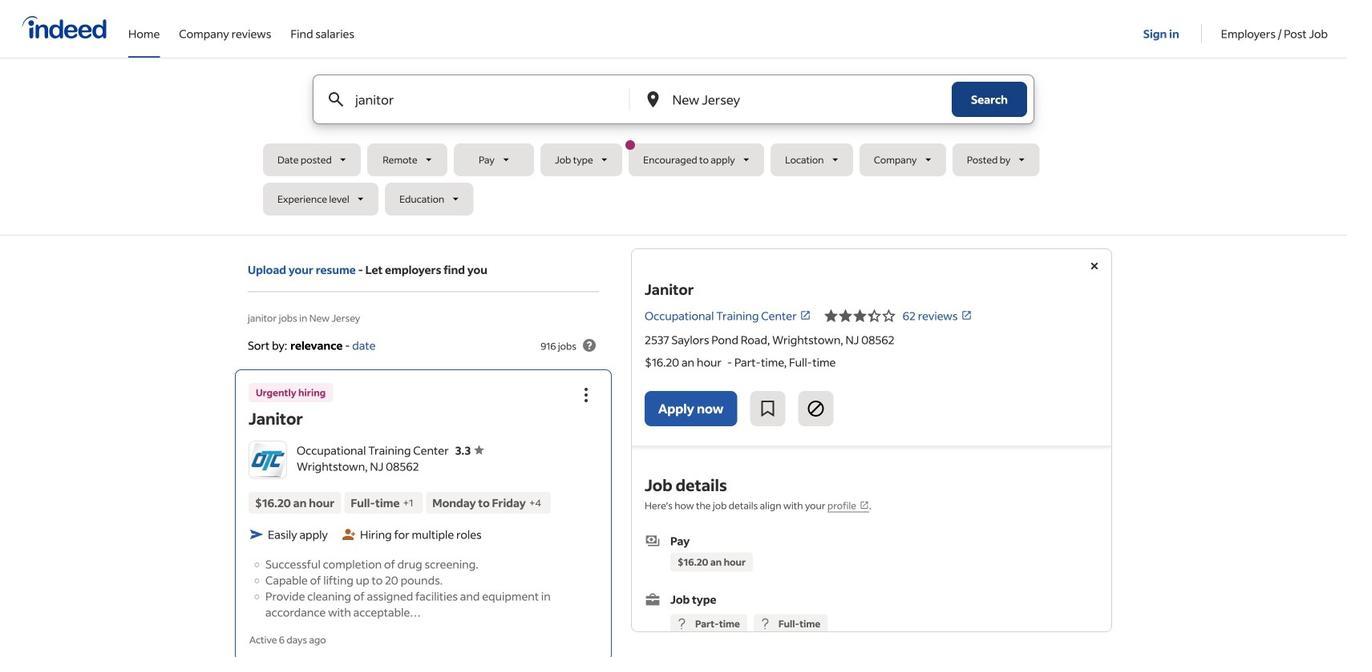 Task type: locate. For each thing, give the bounding box(es) containing it.
Edit location text field
[[669, 75, 920, 124]]

job actions for janitor is collapsed image
[[577, 386, 596, 405]]

None search field
[[263, 75, 1085, 222]]

occupational training center (opens in a new tab) image
[[800, 310, 812, 321]]

1 missing qualification image from the left
[[675, 617, 689, 632]]

missing qualification image
[[675, 617, 689, 632], [758, 617, 772, 632]]

0 horizontal spatial missing qualification image
[[675, 617, 689, 632]]

1 horizontal spatial missing qualification image
[[758, 617, 772, 632]]

2 missing qualification image from the left
[[758, 617, 772, 632]]

not interested image
[[807, 400, 826, 419]]



Task type: describe. For each thing, give the bounding box(es) containing it.
job preferences (opens in a new window) image
[[860, 501, 870, 511]]

3.3 out of 5 stars. link to 62 reviews company ratings (opens in a new tab) image
[[962, 310, 973, 321]]

search: Job title, keywords, or company text field
[[352, 75, 603, 124]]

save this job image
[[758, 400, 778, 419]]

help icon image
[[580, 336, 599, 355]]

close job details image
[[1085, 257, 1105, 276]]

3.3 out of five stars rating image
[[455, 444, 484, 458]]

company logo image
[[250, 442, 286, 479]]

3.3 out of 5 stars image
[[825, 306, 897, 326]]



Task type: vqa. For each thing, say whether or not it's contained in the screenshot.
the 2.3 out of five stars rating image
no



